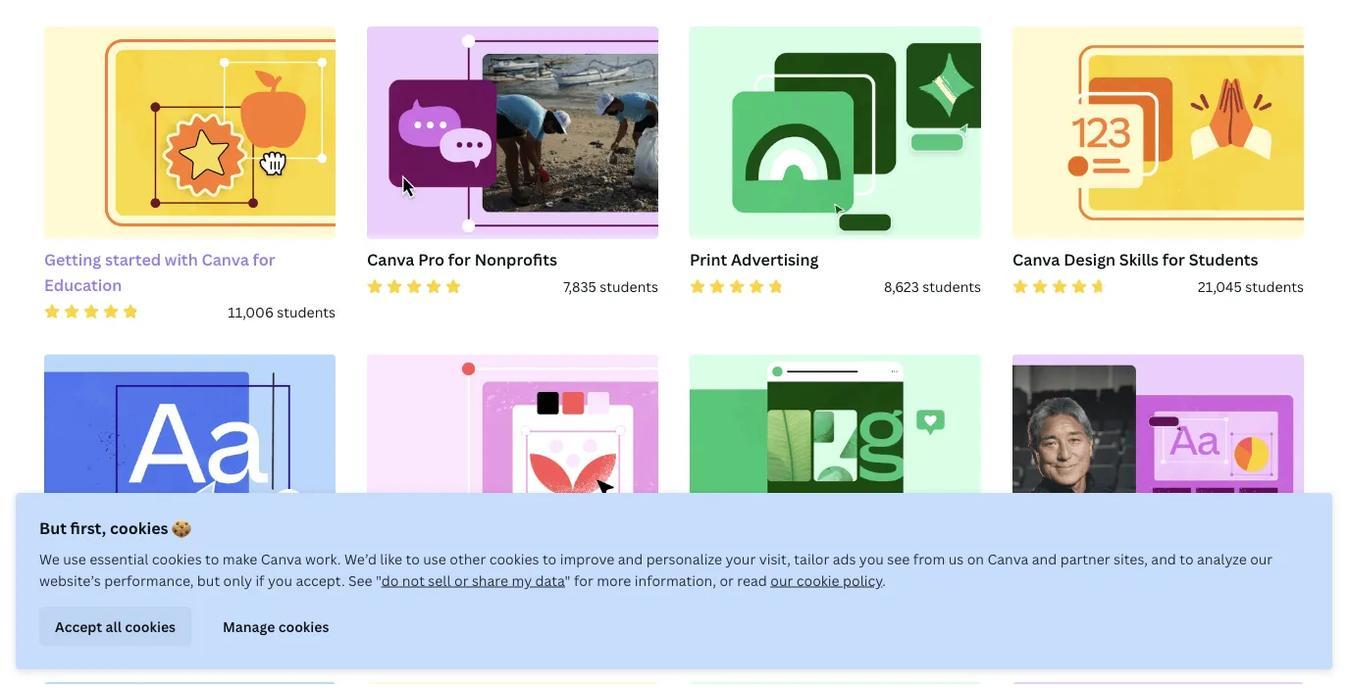 Task type: locate. For each thing, give the bounding box(es) containing it.
" inside the we use essential cookies to make canva work. we'd like to use other cookies to improve and personalize your visit, tailor ads you see from us on canva and partner sites, and to analyze our website's performance, but only if you accept. see "
[[376, 572, 381, 590]]

11,006 students
[[228, 303, 336, 321]]

you up policy
[[859, 550, 884, 569]]

to down sites,
[[1123, 577, 1139, 598]]

0 vertical spatial your
[[725, 550, 756, 569]]

use
[[63, 550, 86, 569], [423, 550, 446, 569]]

for
[[253, 249, 275, 270], [448, 249, 471, 270], [1163, 249, 1185, 270], [574, 572, 593, 590]]

students right 7,835
[[600, 278, 658, 296]]

education
[[44, 274, 122, 295]]

make
[[223, 550, 257, 569]]

like
[[380, 550, 402, 569]]

canva down personalize
[[690, 577, 737, 598]]

1 horizontal spatial or
[[720, 572, 734, 590]]

9,830
[[236, 606, 274, 624]]

more
[[597, 572, 631, 590]]

data
[[535, 572, 565, 590]]

0 horizontal spatial "
[[376, 572, 381, 590]]

your down visit,
[[764, 577, 799, 598]]

to inside 'presentations to impress from the experts'
[[1123, 577, 1139, 598]]

0 vertical spatial our
[[1250, 550, 1273, 569]]

students for canva pro for nonprofits
[[600, 278, 658, 296]]

1 vertical spatial from
[[1207, 577, 1244, 598]]

read
[[737, 572, 767, 590]]

canva left pro
[[367, 249, 414, 270]]

canva up if
[[261, 550, 302, 569]]

our down visit,
[[770, 572, 793, 590]]

0 horizontal spatial our
[[770, 572, 793, 590]]

0 horizontal spatial on
[[741, 577, 761, 598]]

0 horizontal spatial or
[[454, 572, 468, 590]]

cookies down accept.
[[278, 617, 329, 636]]

for right pro
[[448, 249, 471, 270]]

11,006
[[228, 303, 274, 321]]

information,
[[635, 572, 716, 590]]

🍪
[[172, 518, 188, 539]]

essential
[[90, 550, 148, 569]]

0 horizontal spatial from
[[913, 550, 945, 569]]

"
[[376, 572, 381, 590], [565, 572, 571, 590]]

students down accept.
[[277, 606, 336, 624]]

our
[[1250, 550, 1273, 569], [770, 572, 793, 590]]

to up impress
[[1180, 550, 1194, 569]]

21,045 students
[[1198, 278, 1304, 296]]

manage
[[223, 617, 275, 636]]

see
[[887, 550, 910, 569]]

manage cookies button
[[207, 607, 345, 647]]

" down improve
[[565, 572, 571, 590]]

1 vertical spatial on
[[741, 577, 761, 598]]

your inside the we use essential cookies to make canva work. we'd like to use other cookies to improve and personalize your visit, tailor ads you see from us on canva and partner sites, and to analyze our website's performance, but only if you accept. see "
[[725, 550, 756, 569]]

presentations to impress from the experts link
[[1013, 575, 1304, 629]]

1 horizontal spatial from
[[1207, 577, 1244, 598]]

our cookie policy link
[[770, 572, 882, 590]]

from inside the we use essential cookies to make canva work. we'd like to use other cookies to improve and personalize your visit, tailor ads you see from us on canva and partner sites, and to analyze our website's performance, but only if you accept. see "
[[913, 550, 945, 569]]

performance,
[[104, 572, 194, 590]]

and
[[618, 550, 643, 569], [1032, 550, 1057, 569], [1151, 550, 1176, 569]]

creating a logo image
[[367, 355, 658, 567]]

we'd
[[344, 550, 377, 569]]

0 horizontal spatial your
[[725, 550, 756, 569]]

skills
[[1119, 249, 1159, 270]]

accept all cookies button
[[39, 607, 191, 647]]

do
[[381, 572, 399, 590]]

or left read
[[720, 572, 734, 590]]

us
[[949, 550, 964, 569]]

1 horizontal spatial your
[[764, 577, 799, 598]]

sites,
[[1114, 550, 1148, 569]]

getting started with canva for education
[[44, 249, 275, 295]]

canva pro for nonprofits
[[367, 249, 557, 270]]

typography & layout
[[44, 577, 205, 598]]

1 horizontal spatial use
[[423, 550, 446, 569]]

for up 11,006
[[253, 249, 275, 270]]

use up sell
[[423, 550, 446, 569]]

visit,
[[759, 550, 791, 569]]

creating a logo
[[367, 577, 481, 598]]

canva right the with
[[202, 249, 249, 270]]

students right 8,623
[[923, 278, 981, 296]]

7,835
[[563, 278, 596, 296]]

0 horizontal spatial use
[[63, 550, 86, 569]]

to
[[205, 550, 219, 569], [406, 550, 420, 569], [543, 550, 557, 569], [1180, 550, 1194, 569], [1123, 577, 1139, 598]]

nonprofits
[[475, 249, 557, 270]]

from
[[913, 550, 945, 569], [1207, 577, 1244, 598]]

getting started with canva for education link
[[44, 247, 336, 301]]

canva design skills for students image
[[1013, 27, 1304, 239]]

" right see at the bottom
[[376, 572, 381, 590]]

1 horizontal spatial on
[[967, 550, 984, 569]]

1 vertical spatial you
[[268, 572, 292, 590]]

9,830 students
[[236, 606, 336, 624]]

from inside 'presentations to impress from the experts'
[[1207, 577, 1244, 598]]

1 horizontal spatial you
[[859, 550, 884, 569]]

and up 'do not sell or share my data " for more information, or read our cookie policy .'
[[618, 550, 643, 569]]

typography & layout link
[[44, 575, 336, 604]]

ads
[[833, 550, 856, 569]]

only
[[223, 572, 252, 590]]

your
[[725, 550, 756, 569], [764, 577, 799, 598]]

and up the presentations
[[1032, 550, 1057, 569]]

accept all cookies
[[55, 617, 176, 636]]

your up read
[[725, 550, 756, 569]]

.
[[882, 572, 886, 590]]

2 horizontal spatial and
[[1151, 550, 1176, 569]]

canva on your mobile link
[[690, 575, 981, 604]]

my
[[512, 572, 532, 590]]

not
[[402, 572, 425, 590]]

advertising
[[731, 249, 819, 270]]

1 horizontal spatial our
[[1250, 550, 1273, 569]]

on right us
[[967, 550, 984, 569]]

cookies
[[110, 518, 168, 539], [152, 550, 202, 569], [489, 550, 539, 569], [125, 617, 176, 636], [278, 617, 329, 636]]

1 " from the left
[[376, 572, 381, 590]]

work.
[[305, 550, 341, 569]]

1 image
[[690, 683, 981, 686]]

0 horizontal spatial and
[[618, 550, 643, 569]]

canva design skills for students
[[1013, 249, 1258, 270]]

but first, cookies 🍪
[[39, 518, 188, 539]]

experts
[[1013, 602, 1070, 623]]

for down improve
[[574, 572, 593, 590]]

our up the
[[1250, 550, 1273, 569]]

0 vertical spatial you
[[859, 550, 884, 569]]

canva on your mobile
[[690, 577, 856, 598]]

2 and from the left
[[1032, 550, 1057, 569]]

on down visit,
[[741, 577, 761, 598]]

canva pro for nonprofits link
[[367, 247, 658, 276]]

use up website's
[[63, 550, 86, 569]]

you right if
[[268, 572, 292, 590]]

students for canva design skills for students
[[1245, 278, 1304, 296]]

students
[[600, 278, 658, 296], [923, 278, 981, 296], [1245, 278, 1304, 296], [277, 303, 336, 321], [277, 606, 336, 624]]

getting started with canva for education image
[[30, 16, 350, 250]]

canva
[[202, 249, 249, 270], [367, 249, 414, 270], [1013, 249, 1060, 270], [261, 550, 302, 569], [988, 550, 1029, 569], [690, 577, 737, 598]]

1 horizontal spatial and
[[1032, 550, 1057, 569]]

students right 21,045
[[1245, 278, 1304, 296]]

to up but
[[205, 550, 219, 569]]

social media course image
[[367, 683, 658, 686]]

students right 11,006
[[277, 303, 336, 321]]

21,045
[[1198, 278, 1242, 296]]

7,835 students
[[563, 278, 658, 296]]

students for print advertising
[[923, 278, 981, 296]]

and up impress
[[1151, 550, 1176, 569]]

or right sell
[[454, 572, 468, 590]]

0 vertical spatial from
[[913, 550, 945, 569]]

or
[[454, 572, 468, 590], [720, 572, 734, 590]]

0 vertical spatial on
[[967, 550, 984, 569]]

our inside the we use essential cookies to make canva work. we'd like to use other cookies to improve and personalize your visit, tailor ads you see from us on canva and partner sites, and to analyze our website's performance, but only if you accept. see "
[[1250, 550, 1273, 569]]

from down analyze
[[1207, 577, 1244, 598]]

cookie
[[796, 572, 839, 590]]

1 horizontal spatial "
[[565, 572, 571, 590]]

creating a logo link
[[367, 575, 658, 604]]

from left us
[[913, 550, 945, 569]]

but
[[39, 518, 67, 539]]



Task type: describe. For each thing, give the bounding box(es) containing it.
cookies right all
[[125, 617, 176, 636]]

1 and from the left
[[618, 550, 643, 569]]

2 use from the left
[[423, 550, 446, 569]]

we use essential cookies to make canva work. we'd like to use other cookies to improve and personalize your visit, tailor ads you see from us on canva and partner sites, and to analyze our website's performance, but only if you accept. see "
[[39, 550, 1273, 590]]

0 horizontal spatial you
[[268, 572, 292, 590]]

1 use from the left
[[63, 550, 86, 569]]

8,623 students
[[884, 278, 981, 296]]

impress
[[1143, 577, 1203, 598]]

cookies up essential
[[110, 518, 168, 539]]

canva left design at the top
[[1013, 249, 1060, 270]]

students for getting started with canva for education
[[277, 303, 336, 321]]

manage cookies
[[223, 617, 329, 636]]

8,623
[[884, 278, 919, 296]]

canva in the classroom image
[[1013, 683, 1304, 686]]

learn graphic design image
[[44, 683, 336, 686]]

to up the data
[[543, 550, 557, 569]]

with
[[165, 249, 198, 270]]

we
[[39, 550, 60, 569]]

sell
[[428, 572, 451, 590]]

print advertising image
[[690, 27, 981, 239]]

creating
[[367, 577, 432, 598]]

first,
[[70, 518, 106, 539]]

presentations
[[1013, 577, 1119, 598]]

all
[[105, 617, 122, 636]]

&
[[138, 577, 149, 598]]

canva design skills for students link
[[1013, 247, 1304, 276]]

print
[[690, 249, 727, 270]]

3 and from the left
[[1151, 550, 1176, 569]]

see
[[348, 572, 372, 590]]

students
[[1189, 249, 1258, 270]]

students for typography & layout
[[277, 606, 336, 624]]

print advertising link
[[690, 247, 981, 276]]

typography
[[44, 577, 135, 598]]

create professional presentations image
[[1013, 355, 1304, 567]]

share
[[472, 572, 508, 590]]

cookies up layout
[[152, 550, 202, 569]]

mobile
[[803, 577, 856, 598]]

tailor
[[794, 550, 829, 569]]

2 " from the left
[[565, 572, 571, 590]]

accept.
[[296, 572, 345, 590]]

policy
[[843, 572, 882, 590]]

analyze
[[1197, 550, 1247, 569]]

1 vertical spatial your
[[764, 577, 799, 598]]

started
[[105, 249, 161, 270]]

getting
[[44, 249, 101, 270]]

to right like
[[406, 550, 420, 569]]

cookies up my
[[489, 550, 539, 569]]

do not sell or share my data " for more information, or read our cookie policy .
[[381, 572, 886, 590]]

improve
[[560, 550, 614, 569]]

other
[[450, 550, 486, 569]]

layout
[[153, 577, 205, 598]]

1 vertical spatial our
[[770, 572, 793, 590]]

do not sell or share my data link
[[381, 572, 565, 590]]

canva pro for nonprofits image
[[367, 27, 658, 239]]

logo
[[448, 577, 481, 598]]

but
[[197, 572, 220, 590]]

canva inside getting started with canva for education
[[202, 249, 249, 270]]

website's
[[39, 572, 101, 590]]

a
[[436, 577, 445, 598]]

1 or from the left
[[454, 572, 468, 590]]

accept
[[55, 617, 102, 636]]

pro
[[418, 249, 445, 270]]

the
[[1248, 577, 1273, 598]]

design
[[1064, 249, 1116, 270]]

partner
[[1060, 550, 1110, 569]]

personalize
[[646, 550, 722, 569]]

for right skills
[[1163, 249, 1185, 270]]

canva right us
[[988, 550, 1029, 569]]

print advertising
[[690, 249, 819, 270]]

if
[[255, 572, 264, 590]]

on inside the we use essential cookies to make canva work. we'd like to use other cookies to improve and personalize your visit, tailor ads you see from us on canva and partner sites, and to analyze our website's performance, but only if you accept. see "
[[967, 550, 984, 569]]

presentations to impress from the experts
[[1013, 577, 1273, 623]]

for inside getting started with canva for education
[[253, 249, 275, 270]]

typography & layout image
[[44, 355, 336, 567]]

2 or from the left
[[720, 572, 734, 590]]



Task type: vqa. For each thing, say whether or not it's contained in the screenshot.


